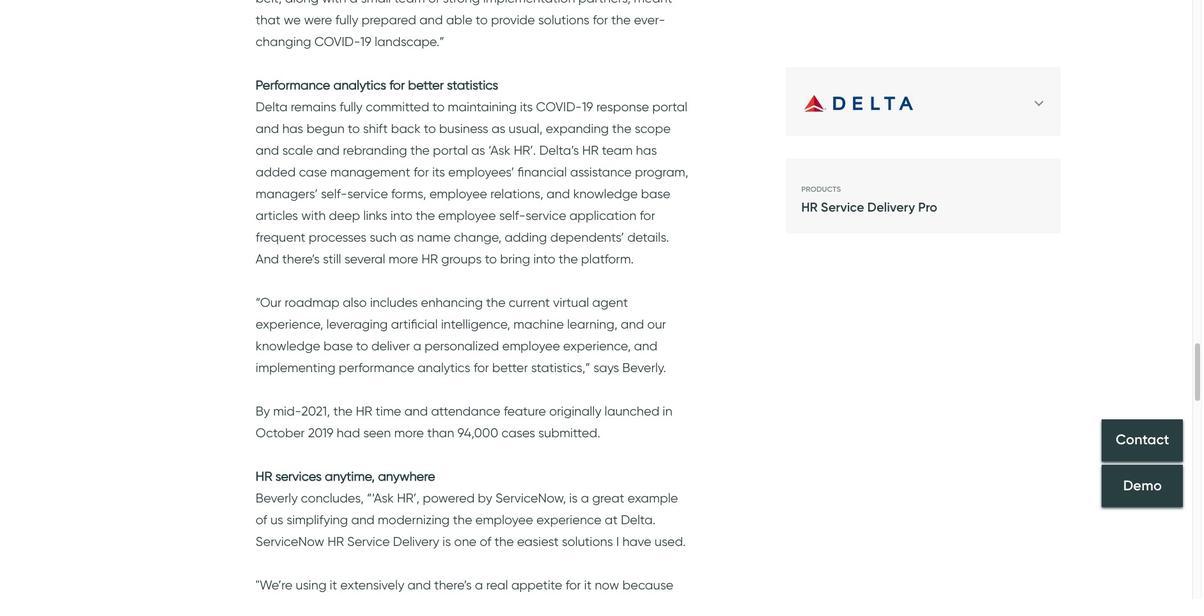 Task type: locate. For each thing, give the bounding box(es) containing it.
the left easiest
[[495, 534, 514, 550]]

1 vertical spatial there's
[[434, 578, 472, 593]]

self-
[[321, 186, 347, 202], [499, 208, 526, 223]]

maintaining
[[448, 99, 517, 115]]

1 vertical spatial delivery
[[393, 534, 439, 550]]

frequent
[[256, 230, 306, 245]]

time
[[376, 404, 401, 419]]

0 vertical spatial a
[[413, 339, 421, 354]]

example
[[628, 491, 678, 506]]

1 vertical spatial self-
[[499, 208, 526, 223]]

into
[[391, 208, 412, 223], [533, 252, 555, 267]]

0 vertical spatial knowledge
[[573, 186, 638, 202]]

0 horizontal spatial it
[[330, 578, 337, 593]]

1 horizontal spatial experience,
[[563, 339, 631, 354]]

0 vertical spatial self-
[[321, 186, 347, 202]]

2 it from the left
[[584, 578, 592, 593]]

better inside the performance analytics for better statistics delta remains fully committed to maintaining its covid-19 response portal and has begun to shift back to business as usual, expanding the scope and scale and rebranding the portal as 'ask hr'. delta's hr team has added case management for its employees' financial assistance program, managers' self-service forms, employee relations, and knowledge base articles with deep links into the employee self-service application for frequent processes such as name change, adding dependents' details. and there's still several more hr groups to bring into the platform.
[[408, 78, 444, 93]]

1 horizontal spatial base
[[641, 186, 670, 202]]

using
[[296, 578, 327, 593]]

have
[[622, 534, 651, 550]]

0 vertical spatial service
[[821, 200, 864, 215]]

change,
[[454, 230, 502, 245]]

0 vertical spatial there's
[[282, 252, 320, 267]]

0 horizontal spatial knowledge
[[256, 339, 320, 354]]

1 vertical spatial service
[[347, 534, 390, 550]]

for
[[389, 78, 405, 93], [414, 165, 429, 180], [640, 208, 655, 223], [474, 360, 489, 376], [566, 578, 581, 593]]

to right 'back'
[[424, 121, 436, 136]]

has up scale
[[282, 121, 303, 136]]

and right time
[[404, 404, 428, 419]]

into down forms,
[[391, 208, 412, 223]]

service up extensively
[[347, 534, 390, 550]]

scale
[[282, 143, 313, 158]]

0 vertical spatial delivery
[[868, 200, 915, 215]]

than
[[427, 426, 454, 441]]

beverly
[[256, 491, 298, 506]]

hr up assistance
[[582, 143, 599, 158]]

0 vertical spatial as
[[492, 121, 506, 136]]

artificial
[[391, 317, 438, 332]]

service down management
[[347, 186, 388, 202]]

and up beverly.
[[634, 339, 657, 354]]

self- down relations,
[[499, 208, 526, 223]]

delta's
[[539, 143, 579, 158]]

as up ''ask'
[[492, 121, 506, 136]]

service inside hr services anytime, anywhere beverly concludes, "'ask hr', powered by servicenow, is a great example of us simplifying and modernizing the employee experience at delta. servicenow hr service delivery is one of the easiest solutions i have used.
[[347, 534, 390, 550]]

1 horizontal spatial of
[[480, 534, 491, 550]]

it left now
[[584, 578, 592, 593]]

and right extensively
[[408, 578, 431, 593]]

its
[[520, 99, 533, 115], [432, 165, 445, 180]]

1 horizontal spatial it
[[584, 578, 592, 593]]

committed
[[366, 99, 429, 115]]

1 vertical spatial base
[[324, 339, 353, 354]]

links
[[363, 208, 387, 223]]

as
[[492, 121, 506, 136], [471, 143, 485, 158], [400, 230, 414, 245]]

better up the feature
[[492, 360, 528, 376]]

service down the products
[[821, 200, 864, 215]]

0 horizontal spatial better
[[408, 78, 444, 93]]

submitted.
[[538, 426, 600, 441]]

0 horizontal spatial service
[[347, 534, 390, 550]]

solutions
[[562, 534, 613, 550]]

0 vertical spatial better
[[408, 78, 444, 93]]

to left shift on the left top
[[348, 121, 360, 136]]

servicenow,
[[496, 491, 566, 506]]

hr inside by mid-2021, the hr time and attendance feature originally launched in october 2019 had seen more than 94,000 cases submitted.
[[356, 404, 372, 419]]

knowledge inside the performance analytics for better statistics delta remains fully committed to maintaining its covid-19 response portal and has begun to shift back to business as usual, expanding the scope and scale and rebranding the portal as 'ask hr'. delta's hr team has added case management for its employees' financial assistance program, managers' self-service forms, employee relations, and knowledge base articles with deep links into the employee self-service application for frequent processes such as name change, adding dependents' details. and there's still several more hr groups to bring into the platform.
[[573, 186, 638, 202]]

1 horizontal spatial is
[[569, 491, 578, 506]]

our
[[647, 317, 666, 332]]

back
[[391, 121, 421, 136]]

for up forms,
[[414, 165, 429, 180]]

0 horizontal spatial base
[[324, 339, 353, 354]]

performance
[[256, 78, 330, 93]]

and down "'ask
[[351, 512, 375, 528]]

self- up deep
[[321, 186, 347, 202]]

base down program,
[[641, 186, 670, 202]]

1 horizontal spatial has
[[636, 143, 657, 158]]

products hr service delivery pro
[[801, 184, 937, 215]]

1 vertical spatial service
[[526, 208, 566, 223]]

1 horizontal spatial analytics
[[418, 360, 470, 376]]

its up usual,
[[520, 99, 533, 115]]

1 horizontal spatial knowledge
[[573, 186, 638, 202]]

a left real
[[475, 578, 483, 593]]

portal down business
[[433, 143, 468, 158]]

fully
[[340, 99, 363, 115]]

1 vertical spatial knowledge
[[256, 339, 320, 354]]

modernizing
[[378, 512, 450, 528]]

us
[[270, 512, 283, 528]]

there's inside the performance analytics for better statistics delta remains fully committed to maintaining its covid-19 response portal and has begun to shift back to business as usual, expanding the scope and scale and rebranding the portal as 'ask hr'. delta's hr team has added case management for its employees' financial assistance program, managers' self-service forms, employee relations, and knowledge base articles with deep links into the employee self-service application for frequent processes such as name change, adding dependents' details. and there's still several more hr groups to bring into the platform.
[[282, 252, 320, 267]]

is left the one
[[443, 534, 451, 550]]

hr services anytime, anywhere beverly concludes, "'ask hr', powered by servicenow, is a great example of us simplifying and modernizing the employee experience at delta. servicenow hr service delivery is one of the easiest solutions i have used.
[[256, 469, 686, 550]]

1 horizontal spatial a
[[475, 578, 483, 593]]

the up the had
[[333, 404, 353, 419]]

1 horizontal spatial self-
[[499, 208, 526, 223]]

2 horizontal spatial a
[[581, 491, 589, 506]]

employee inside hr services anytime, anywhere beverly concludes, "'ask hr', powered by servicenow, is a great example of us simplifying and modernizing the employee experience at delta. servicenow hr service delivery is one of the easiest solutions i have used.
[[476, 512, 533, 528]]

0 vertical spatial portal
[[652, 99, 688, 115]]

analytics up fully
[[333, 78, 386, 93]]

knowledge up implementing at the left
[[256, 339, 320, 354]]

personalized
[[425, 339, 499, 354]]

employee inside "our roadmap also includes enhancing the current virtual agent experience, leveraging artificial intelligence, machine learning, and our knowledge base to deliver a personalized employee experience, and implementing performance analytics for better statistics," says beverly.
[[502, 339, 560, 354]]

1 vertical spatial is
[[443, 534, 451, 550]]

of right the one
[[480, 534, 491, 550]]

for up committed
[[389, 78, 405, 93]]

delivery left pro
[[868, 200, 915, 215]]

more
[[389, 252, 418, 267], [394, 426, 424, 441]]

feature
[[504, 404, 546, 419]]

analytics inside "our roadmap also includes enhancing the current virtual agent experience, leveraging artificial intelligence, machine learning, and our knowledge base to deliver a personalized employee experience, and implementing performance analytics for better statistics," says beverly.
[[418, 360, 470, 376]]

and inside hr services anytime, anywhere beverly concludes, "'ask hr', powered by servicenow, is a great example of us simplifying and modernizing the employee experience at delta. servicenow hr service delivery is one of the easiest solutions i have used.
[[351, 512, 375, 528]]

and up added at the left of the page
[[256, 143, 279, 158]]

the down dependents'
[[559, 252, 578, 267]]

0 horizontal spatial self-
[[321, 186, 347, 202]]

deep
[[329, 208, 360, 223]]

of
[[256, 512, 267, 528], [480, 534, 491, 550]]

more down time
[[394, 426, 424, 441]]

anywhere
[[378, 469, 435, 484]]

says
[[594, 360, 619, 376]]

1 horizontal spatial delivery
[[868, 200, 915, 215]]

experience, down "our
[[256, 317, 323, 332]]

1 vertical spatial into
[[533, 252, 555, 267]]

1 horizontal spatial into
[[533, 252, 555, 267]]

there's inside ""we're using it extensively and there's a real appetite for it now because"
[[434, 578, 472, 593]]

0 horizontal spatial there's
[[282, 252, 320, 267]]

used.
[[655, 534, 686, 550]]

0 vertical spatial more
[[389, 252, 418, 267]]

services
[[275, 469, 322, 484]]

1 horizontal spatial service
[[821, 200, 864, 215]]

groups
[[441, 252, 482, 267]]

1 it from the left
[[330, 578, 337, 593]]

of left us
[[256, 512, 267, 528]]

more down 'such'
[[389, 252, 418, 267]]

rebranding
[[343, 143, 407, 158]]

1 horizontal spatial there's
[[434, 578, 472, 593]]

0 vertical spatial is
[[569, 491, 578, 506]]

0 vertical spatial has
[[282, 121, 303, 136]]

usual,
[[509, 121, 543, 136]]

experience, down learning, on the bottom of page
[[563, 339, 631, 354]]

1 horizontal spatial portal
[[652, 99, 688, 115]]

0 horizontal spatial analytics
[[333, 78, 386, 93]]

hr up beverly
[[256, 469, 272, 484]]

assistance
[[570, 165, 632, 180]]

such
[[370, 230, 397, 245]]

better
[[408, 78, 444, 93], [492, 360, 528, 376]]

there's left real
[[434, 578, 472, 593]]

1 vertical spatial experience,
[[563, 339, 631, 354]]

a inside "our roadmap also includes enhancing the current virtual agent experience, leveraging artificial intelligence, machine learning, and our knowledge base to deliver a personalized employee experience, and implementing performance analytics for better statistics," says beverly.
[[413, 339, 421, 354]]

to
[[433, 99, 445, 115], [348, 121, 360, 136], [424, 121, 436, 136], [485, 252, 497, 267], [356, 339, 368, 354]]

its left employees'
[[432, 165, 445, 180]]

portal
[[652, 99, 688, 115], [433, 143, 468, 158]]

0 vertical spatial base
[[641, 186, 670, 202]]

to up business
[[433, 99, 445, 115]]

1 vertical spatial its
[[432, 165, 445, 180]]

for left now
[[566, 578, 581, 593]]

program,
[[635, 165, 688, 180]]

0 horizontal spatial a
[[413, 339, 421, 354]]

beverly.
[[622, 360, 666, 376]]

has down 'scope'
[[636, 143, 657, 158]]

as left ''ask'
[[471, 143, 485, 158]]

2 horizontal spatial as
[[492, 121, 506, 136]]

hr left time
[[356, 404, 372, 419]]

0 vertical spatial its
[[520, 99, 533, 115]]

1 vertical spatial analytics
[[418, 360, 470, 376]]

employee up change,
[[438, 208, 496, 223]]

the up intelligence,
[[486, 295, 506, 310]]

delivery inside hr services anytime, anywhere beverly concludes, "'ask hr', powered by servicenow, is a great example of us simplifying and modernizing the employee experience at delta. servicenow hr service delivery is one of the easiest solutions i have used.
[[393, 534, 439, 550]]

"our roadmap also includes enhancing the current virtual agent experience, leveraging artificial intelligence, machine learning, and our knowledge base to deliver a personalized employee experience, and implementing performance analytics for better statistics," says beverly.
[[256, 295, 666, 376]]

more inside by mid-2021, the hr time and attendance feature originally launched in october 2019 had seen more than 94,000 cases submitted.
[[394, 426, 424, 441]]

1 horizontal spatial as
[[471, 143, 485, 158]]

knowledge up application
[[573, 186, 638, 202]]

hr down the products
[[801, 200, 818, 215]]

1 horizontal spatial service
[[526, 208, 566, 223]]

0 vertical spatial of
[[256, 512, 267, 528]]

analytics down personalized
[[418, 360, 470, 376]]

cases
[[501, 426, 535, 441]]

the up name
[[416, 208, 435, 223]]

for down personalized
[[474, 360, 489, 376]]

employee down machine
[[502, 339, 560, 354]]

by
[[256, 404, 270, 419]]

2 vertical spatial as
[[400, 230, 414, 245]]

hr service delivery pro link
[[801, 196, 937, 218]]

there's down frequent
[[282, 252, 320, 267]]

0 horizontal spatial its
[[432, 165, 445, 180]]

a left great
[[581, 491, 589, 506]]

0 horizontal spatial into
[[391, 208, 412, 223]]

it
[[330, 578, 337, 593], [584, 578, 592, 593]]

hr
[[582, 143, 599, 158], [801, 200, 818, 215], [421, 252, 438, 267], [356, 404, 372, 419], [256, 469, 272, 484], [328, 534, 344, 550]]

2 vertical spatial a
[[475, 578, 483, 593]]

base down leveraging
[[324, 339, 353, 354]]

19
[[582, 99, 593, 115]]

better up committed
[[408, 78, 444, 93]]

0 horizontal spatial as
[[400, 230, 414, 245]]

hr down name
[[421, 252, 438, 267]]

because
[[623, 578, 673, 593]]

1 vertical spatial better
[[492, 360, 528, 376]]

0 horizontal spatial portal
[[433, 143, 468, 158]]

0 horizontal spatial service
[[347, 186, 388, 202]]

1 vertical spatial a
[[581, 491, 589, 506]]

portal up 'scope'
[[652, 99, 688, 115]]

service
[[821, 200, 864, 215], [347, 534, 390, 550]]

deliver
[[371, 339, 410, 354]]

0 horizontal spatial experience,
[[256, 317, 323, 332]]

1 vertical spatial has
[[636, 143, 657, 158]]

0 horizontal spatial delivery
[[393, 534, 439, 550]]

service up adding
[[526, 208, 566, 223]]

financial
[[518, 165, 567, 180]]

for inside "our roadmap also includes enhancing the current virtual agent experience, leveraging artificial intelligence, machine learning, and our knowledge base to deliver a personalized employee experience, and implementing performance analytics for better statistics," says beverly.
[[474, 360, 489, 376]]

into down adding
[[533, 252, 555, 267]]

delivery down modernizing
[[393, 534, 439, 550]]

is
[[569, 491, 578, 506], [443, 534, 451, 550]]

0 vertical spatial analytics
[[333, 78, 386, 93]]

it right using at the bottom of page
[[330, 578, 337, 593]]

employee down servicenow,
[[476, 512, 533, 528]]

to down leveraging
[[356, 339, 368, 354]]

contact
[[1116, 431, 1169, 449]]

a down artificial
[[413, 339, 421, 354]]

as right 'such'
[[400, 230, 414, 245]]

includes
[[370, 295, 418, 310]]

is up experience
[[569, 491, 578, 506]]

1 vertical spatial more
[[394, 426, 424, 441]]

1 horizontal spatial better
[[492, 360, 528, 376]]

hr'.
[[514, 143, 536, 158]]

processes
[[309, 230, 367, 245]]

more inside the performance analytics for better statistics delta remains fully committed to maintaining its covid-19 response portal and has begun to shift back to business as usual, expanding the scope and scale and rebranding the portal as 'ask hr'. delta's hr team has added case management for its employees' financial assistance program, managers' self-service forms, employee relations, and knowledge base articles with deep links into the employee self-service application for frequent processes such as name change, adding dependents' details. and there's still several more hr groups to bring into the platform.
[[389, 252, 418, 267]]

better inside "our roadmap also includes enhancing the current virtual agent experience, leveraging artificial intelligence, machine learning, and our knowledge base to deliver a personalized employee experience, and implementing performance analytics for better statistics," says beverly.
[[492, 360, 528, 376]]

knowledge inside "our roadmap also includes enhancing the current virtual agent experience, leveraging artificial intelligence, machine learning, and our knowledge base to deliver a personalized employee experience, and implementing performance analytics for better statistics," says beverly.
[[256, 339, 320, 354]]



Task type: describe. For each thing, give the bounding box(es) containing it.
enhancing
[[421, 295, 483, 310]]

0 horizontal spatial of
[[256, 512, 267, 528]]

1 horizontal spatial its
[[520, 99, 533, 115]]

great
[[592, 491, 624, 506]]

details.
[[627, 230, 669, 245]]

appetite
[[511, 578, 562, 593]]

anytime,
[[325, 469, 375, 484]]

launched
[[605, 404, 660, 419]]

and down delta
[[256, 121, 279, 136]]

delivery inside products hr service delivery pro
[[868, 200, 915, 215]]

articles
[[256, 208, 298, 223]]

and left our
[[621, 317, 644, 332]]

analytics inside the performance analytics for better statistics delta remains fully committed to maintaining its covid-19 response portal and has begun to shift back to business as usual, expanding the scope and scale and rebranding the portal as 'ask hr'. delta's hr team has added case management for its employees' financial assistance program, managers' self-service forms, employee relations, and knowledge base articles with deep links into the employee self-service application for frequent processes such as name change, adding dependents' details. and there's still several more hr groups to bring into the platform.
[[333, 78, 386, 93]]

a inside ""we're using it extensively and there's a real appetite for it now because"
[[475, 578, 483, 593]]

hr inside products hr service delivery pro
[[801, 200, 818, 215]]

attendance
[[431, 404, 501, 419]]

0 vertical spatial service
[[347, 186, 388, 202]]

0 vertical spatial into
[[391, 208, 412, 223]]

the inside "our roadmap also includes enhancing the current virtual agent experience, leveraging artificial intelligence, machine learning, and our knowledge base to deliver a personalized employee experience, and implementing performance analytics for better statistics," says beverly.
[[486, 295, 506, 310]]

performance
[[339, 360, 414, 376]]

management
[[330, 165, 410, 180]]

"our
[[256, 295, 282, 310]]

contact link
[[1102, 419, 1183, 462]]

1 vertical spatial portal
[[433, 143, 468, 158]]

seen
[[363, 426, 391, 441]]

virtual
[[553, 295, 589, 310]]

intelligence,
[[441, 317, 510, 332]]

mid-
[[273, 404, 301, 419]]

and down the financial
[[547, 186, 570, 202]]

employee down employees'
[[429, 186, 487, 202]]

1 vertical spatial as
[[471, 143, 485, 158]]

delta air lines logo image
[[801, 82, 929, 124]]

easiest
[[517, 534, 559, 550]]

and inside by mid-2021, the hr time and attendance feature originally launched in october 2019 had seen more than 94,000 cases submitted.
[[404, 404, 428, 419]]

2021,
[[301, 404, 330, 419]]

remains
[[291, 99, 336, 115]]

'ask
[[488, 143, 511, 158]]

for inside ""we're using it extensively and there's a real appetite for it now because"
[[566, 578, 581, 593]]

"we're
[[256, 578, 293, 593]]

simplifying
[[287, 512, 348, 528]]

0 horizontal spatial is
[[443, 534, 451, 550]]

scope
[[635, 121, 671, 136]]

0 horizontal spatial has
[[282, 121, 303, 136]]

and down the begun
[[316, 143, 340, 158]]

managers'
[[256, 186, 318, 202]]

october
[[256, 426, 305, 441]]

servicenow
[[256, 534, 324, 550]]

current
[[509, 295, 550, 310]]

leveraging
[[326, 317, 388, 332]]

service inside products hr service delivery pro
[[821, 200, 864, 215]]

products
[[801, 184, 841, 194]]

1 vertical spatial of
[[480, 534, 491, 550]]

application
[[569, 208, 637, 223]]

had
[[337, 426, 360, 441]]

0 vertical spatial experience,
[[256, 317, 323, 332]]

2019
[[308, 426, 334, 441]]

concludes,
[[301, 491, 364, 506]]

statistics
[[447, 78, 498, 93]]

hr',
[[397, 491, 420, 506]]

agent
[[592, 295, 628, 310]]

real
[[486, 578, 508, 593]]

"we're using it extensively and there's a real appetite for it now because
[[256, 578, 689, 599]]

one
[[454, 534, 477, 550]]

also
[[343, 295, 367, 310]]

and inside ""we're using it extensively and there's a real appetite for it now because"
[[408, 578, 431, 593]]

i
[[616, 534, 619, 550]]

the down response
[[612, 121, 632, 136]]

originally
[[549, 404, 601, 419]]

to left bring
[[485, 252, 497, 267]]

to inside "our roadmap also includes enhancing the current virtual agent experience, leveraging artificial intelligence, machine learning, and our knowledge base to deliver a personalized employee experience, and implementing performance analytics for better statistics," says beverly.
[[356, 339, 368, 354]]

adding
[[505, 230, 547, 245]]

delta
[[256, 99, 288, 115]]

base inside the performance analytics for better statistics delta remains fully committed to maintaining its covid-19 response portal and has begun to shift back to business as usual, expanding the scope and scale and rebranding the portal as 'ask hr'. delta's hr team has added case management for its employees' financial assistance program, managers' self-service forms, employee relations, and knowledge base articles with deep links into the employee self-service application for frequent processes such as name change, adding dependents' details. and there's still several more hr groups to bring into the platform.
[[641, 186, 670, 202]]

pro
[[918, 200, 937, 215]]

covid-
[[536, 99, 582, 115]]

learning,
[[567, 317, 618, 332]]

business
[[439, 121, 488, 136]]

a inside hr services anytime, anywhere beverly concludes, "'ask hr', powered by servicenow, is a great example of us simplifying and modernizing the employee experience at delta. servicenow hr service delivery is one of the easiest solutions i have used.
[[581, 491, 589, 506]]

"'ask
[[367, 491, 394, 506]]

demo
[[1123, 477, 1162, 494]]

relations,
[[490, 186, 543, 202]]

base inside "our roadmap also includes enhancing the current virtual agent experience, leveraging artificial intelligence, machine learning, and our knowledge base to deliver a personalized employee experience, and implementing performance analytics for better statistics," says beverly.
[[324, 339, 353, 354]]

expanding
[[546, 121, 609, 136]]

the up the one
[[453, 512, 472, 528]]

with
[[301, 208, 326, 223]]

experience
[[536, 512, 602, 528]]

extensively
[[340, 578, 404, 593]]

hr down simplifying
[[328, 534, 344, 550]]

for up details. at top right
[[640, 208, 655, 223]]

94,000
[[457, 426, 498, 441]]

name
[[417, 230, 451, 245]]

team
[[602, 143, 633, 158]]

the inside by mid-2021, the hr time and attendance feature originally launched in october 2019 had seen more than 94,000 cases submitted.
[[333, 404, 353, 419]]

at
[[605, 512, 618, 528]]

platform.
[[581, 252, 634, 267]]

demo link
[[1102, 465, 1183, 507]]

now
[[595, 578, 619, 593]]

the down 'back'
[[410, 143, 430, 158]]

added
[[256, 165, 296, 180]]

roadmap
[[285, 295, 339, 310]]

powered by
[[423, 491, 492, 506]]



Task type: vqa. For each thing, say whether or not it's contained in the screenshot.
'I'
yes



